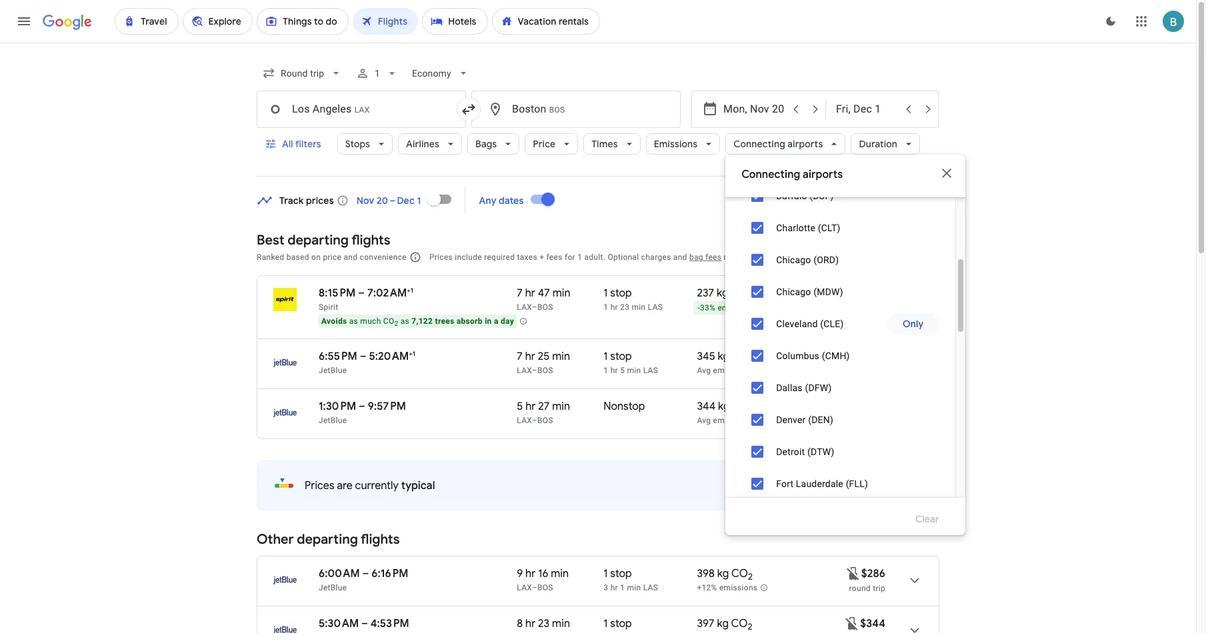 Task type: describe. For each thing, give the bounding box(es) containing it.
7 hr 25 min lax – bos
[[517, 350, 570, 375]]

(cle)
[[820, 319, 844, 329]]

1 stop 3 hr 1 min las
[[604, 568, 658, 593]]

all filters button
[[257, 128, 332, 160]]

find the best price region
[[257, 183, 940, 222]]

344 US dollars text field
[[861, 618, 886, 631]]

round
[[849, 584, 871, 594]]

-
[[698, 304, 700, 313]]

cleveland
[[776, 319, 818, 329]]

Departure time: 6:00 AM. text field
[[319, 568, 360, 581]]

absorb
[[457, 317, 483, 326]]

lax for 7 hr 47 min
[[517, 303, 532, 312]]

5:30 am – 4:53 pm
[[319, 618, 409, 631]]

chicago for chicago (mdw)
[[776, 287, 811, 297]]

denver (den)
[[776, 415, 834, 425]]

Departure time: 6:55 PM. text field
[[319, 350, 357, 363]]

8 hr 23 min
[[517, 618, 570, 631]]

min inside 1 stop 1 hr 5 min las
[[627, 366, 641, 375]]

8:15 pm
[[319, 287, 356, 300]]

filters
[[295, 138, 321, 150]]

duration
[[859, 138, 898, 150]]

date grid
[[783, 193, 824, 205]]

only button for buffalo (buf)
[[887, 180, 940, 212]]

5 inside 1 stop 1 hr 5 min las
[[620, 366, 625, 375]]

1 button
[[351, 57, 404, 89]]

prices
[[306, 194, 334, 206]]

– inside 7 hr 47 min lax – bos
[[532, 303, 538, 312]]

2 for 398
[[748, 572, 753, 583]]

lax for 5 hr 27 min
[[517, 416, 532, 425]]

lax for 9 hr 16 min
[[517, 584, 532, 593]]

chicago (ord)
[[776, 255, 839, 265]]

prices include required taxes + fees for 1 adult. optional charges and bag fees may apply. passenger assistance
[[429, 253, 848, 262]]

5 hr 27 min lax – bos
[[517, 400, 570, 425]]

7 for 7 hr 25 min
[[517, 350, 523, 363]]

8:15 pm – 7:02 am + 1
[[319, 286, 413, 300]]

0 vertical spatial this price for this flight doesn't include overhead bin access. if you need a carry-on bag, use the bags filter to update prices. image
[[849, 348, 865, 364]]

only button for cleveland (cle)
[[887, 308, 940, 340]]

learn more about tracked prices image
[[337, 194, 349, 206]]

much
[[360, 317, 381, 326]]

(fll)
[[846, 479, 868, 489]]

best
[[257, 232, 285, 249]]

bags button
[[468, 128, 520, 160]]

date grid button
[[748, 187, 835, 211]]

main menu image
[[16, 13, 32, 29]]

none search field containing connecting airports
[[257, 57, 966, 634]]

(buf)
[[810, 191, 834, 201]]

emissions down 344 kg co 2 at the right bottom of the page
[[713, 416, 752, 426]]

1 and from the left
[[344, 253, 358, 262]]

Return text field
[[836, 91, 898, 127]]

1 inside 6:55 pm – 5:20 am + 1
[[413, 349, 415, 358]]

1 inside popup button
[[375, 68, 380, 79]]

9
[[517, 568, 523, 581]]

1 stop flight. element for 9 hr 16 min
[[604, 568, 632, 583]]

hr inside 7 hr 25 min lax – bos
[[525, 350, 535, 363]]

0 vertical spatial +
[[540, 253, 544, 262]]

jetblue for 1:30 pm
[[319, 416, 347, 425]]

9:57 pm
[[368, 400, 406, 413]]

1 as from the left
[[349, 317, 358, 326]]

6:16 pm
[[372, 568, 408, 581]]

5:30 am
[[319, 618, 359, 631]]

dallas (dfw)
[[776, 383, 832, 393]]

price button
[[525, 128, 578, 160]]

co for 344
[[732, 400, 749, 413]]

history
[[865, 481, 896, 493]]

detroit (dtw)
[[776, 447, 835, 457]]

bag
[[690, 253, 703, 262]]

7,122
[[412, 317, 433, 326]]

departing for best
[[288, 232, 349, 249]]

hr inside 9 hr 16 min lax – bos
[[526, 568, 536, 581]]

total duration 5 hr 27 min. element
[[517, 400, 604, 415]]

5 inside 5 hr 27 min lax – bos
[[517, 400, 523, 413]]

Departure time: 5:30 AM. text field
[[319, 618, 359, 631]]

emissions
[[654, 138, 698, 150]]

a
[[494, 317, 499, 326]]

any dates
[[479, 194, 524, 206]]

total duration 7 hr 25 min. element
[[517, 350, 604, 365]]

chicago (mdw)
[[776, 287, 843, 297]]

– inside 5 hr 27 min lax – bos
[[532, 416, 538, 425]]

(mdw)
[[814, 287, 843, 297]]

$344
[[861, 618, 886, 631]]

Departure text field
[[724, 91, 785, 127]]

7:02 am
[[367, 287, 407, 300]]

4:53 pm
[[371, 618, 409, 631]]

5:20 am
[[369, 350, 409, 363]]

Arrival time: 9:57 PM. text field
[[368, 400, 406, 413]]

stop for 1 stop 1 hr 23 min las
[[610, 287, 632, 300]]

397
[[697, 618, 715, 631]]

min inside the 1 stop 3 hr 1 min las
[[627, 584, 641, 593]]

flights for best departing flights
[[352, 232, 391, 249]]

2 for 344
[[749, 404, 754, 416]]

fort
[[776, 479, 794, 489]]

based
[[287, 253, 309, 262]]

– left 4:53 pm text box
[[361, 618, 368, 631]]

dallas
[[776, 383, 803, 393]]

nov
[[357, 194, 374, 206]]

adult.
[[584, 253, 606, 262]]

prices for prices are currently typical
[[305, 479, 335, 493]]

leaves los angeles international airport at 6:55 pm on monday, november 20 and arrives at boston logan international airport at 5:20 am on tuesday, november 21. element
[[319, 349, 415, 363]]

286 US dollars text field
[[862, 568, 886, 581]]

2 for 397
[[748, 622, 753, 633]]

6:55 pm
[[319, 350, 357, 363]]

connecting inside connecting airports popup button
[[734, 138, 786, 150]]

co for 237
[[731, 287, 748, 300]]

date
[[783, 193, 804, 205]]

price for price
[[533, 138, 556, 150]]

– inside 7 hr 25 min lax – bos
[[532, 366, 538, 375]]

hr inside 1 stop 1 hr 23 min las
[[611, 303, 618, 312]]

swap origin and destination. image
[[461, 101, 477, 117]]

(cmh)
[[822, 351, 850, 361]]

20 – dec
[[377, 194, 415, 206]]

learn more about ranking image
[[409, 251, 421, 263]]

345 kg co 2 avg emissions
[[697, 350, 753, 376]]

flights for other departing flights
[[361, 532, 400, 548]]

2 fees from the left
[[706, 253, 722, 262]]

only for cleveland (cle)
[[903, 318, 924, 330]]

airlines button
[[398, 128, 462, 160]]

leaves los angeles international airport at 1:30 pm on monday, november 20 and arrives at boston logan international airport at 9:57 pm on monday, november 20. element
[[319, 400, 406, 413]]

optional
[[608, 253, 639, 262]]

stop for 1 stop 1 hr 5 min las
[[610, 350, 632, 363]]

airlines
[[406, 138, 440, 150]]

avoids as much co2 as 7122 trees absorb in a day. learn more about this calculation. image
[[519, 317, 527, 325]]

departing for other
[[297, 532, 358, 548]]

detroit
[[776, 447, 805, 457]]

1 stop flight. element for 7 hr 25 min
[[604, 350, 632, 365]]

kg for 237
[[717, 287, 729, 300]]

co for 345
[[732, 350, 749, 363]]

layover (1 of 1) is a 3 hr 1 min layover at harry reid international airport in las vegas. element
[[604, 583, 690, 594]]

co inside avoids as much co 2 as 7,122 trees absorb in a day
[[383, 317, 394, 326]]

stop for 1 stop 3 hr 1 min las
[[610, 568, 632, 581]]

– inside 1:30 pm – 9:57 pm jetblue
[[359, 400, 365, 413]]

Departure time: 8:15 PM. text field
[[319, 287, 356, 300]]

taxes
[[517, 253, 537, 262]]

columbus (cmh)
[[776, 351, 850, 361]]

min inside 5 hr 27 min lax – bos
[[552, 400, 570, 413]]

hr inside the 1 stop 3 hr 1 min las
[[611, 584, 618, 593]]

prices for prices include required taxes + fees for 1 adult. optional charges and bag fees may apply. passenger assistance
[[429, 253, 453, 262]]

nov 20 – dec 1
[[357, 194, 421, 206]]

this price for this flight doesn't include overhead bin access. if you need a carry-on bag, use the bags filter to update prices. image for $286
[[845, 566, 862, 582]]

jetblue for 6:00 am
[[319, 584, 347, 593]]

4 1 stop flight. element from the top
[[604, 618, 632, 633]]

graph
[[900, 193, 926, 205]]

other
[[257, 532, 294, 548]]

flight details. leaves los angeles international airport at 5:30 am on monday, november 20 and arrives at boston logan international airport at 4:53 pm on monday, november 20. image
[[899, 615, 931, 634]]

trees
[[435, 317, 454, 326]]

bos for 47
[[538, 303, 553, 312]]

0 vertical spatial price
[[323, 253, 342, 262]]

8
[[517, 618, 523, 631]]

min right 8
[[552, 618, 570, 631]]

charges
[[641, 253, 671, 262]]

grid
[[806, 193, 824, 205]]

bags
[[476, 138, 497, 150]]

0 horizontal spatial 23
[[538, 618, 550, 631]]

(dfw)
[[805, 383, 832, 393]]



Task type: locate. For each thing, give the bounding box(es) containing it.
0 vertical spatial 7
[[517, 287, 523, 300]]

7 left 47
[[517, 287, 523, 300]]

1 vertical spatial price
[[840, 481, 863, 493]]

buffalo (buf)
[[776, 191, 834, 201]]

1 horizontal spatial price
[[840, 481, 863, 493]]

min right 25
[[552, 350, 570, 363]]

2 vertical spatial +
[[409, 349, 413, 358]]

6:55 pm – 5:20 am + 1
[[319, 349, 415, 363]]

None search field
[[257, 57, 966, 634]]

connecting airports button
[[726, 128, 846, 160]]

397 kg co 2
[[697, 618, 753, 633]]

view price history
[[816, 481, 896, 493]]

co inside 344 kg co 2
[[732, 400, 749, 413]]

2 inside avoids as much co 2 as 7,122 trees absorb in a day
[[394, 320, 398, 328]]

1 vertical spatial avg
[[697, 416, 711, 426]]

stop inside 1 stop 1 hr 5 min las
[[610, 350, 632, 363]]

leaves los angeles international airport at 8:15 pm on monday, november 20 and arrives at boston logan international airport at 7:02 am on tuesday, november 21. element
[[319, 286, 413, 300]]

lax down total duration 5 hr 27 min. element on the bottom of page
[[517, 416, 532, 425]]

1 vertical spatial airports
[[803, 168, 843, 181]]

1
[[375, 68, 380, 79], [417, 194, 421, 206], [578, 253, 582, 262], [411, 286, 413, 295], [604, 287, 608, 300], [604, 303, 608, 312], [413, 349, 415, 358], [604, 350, 608, 363], [604, 366, 608, 375], [604, 568, 608, 581], [620, 584, 625, 593], [604, 618, 608, 631]]

1 horizontal spatial prices
[[429, 253, 453, 262]]

as left much
[[349, 317, 358, 326]]

2 inside 398 kg co 2
[[748, 572, 753, 583]]

layover (1 of 1) is a 1 hr 23 min layover at harry reid international airport in las vegas. element
[[604, 302, 690, 313]]

1 stop flight. element up the '3'
[[604, 568, 632, 583]]

for
[[565, 253, 575, 262]]

chicago up cleveland
[[776, 287, 811, 297]]

flights up convenience
[[352, 232, 391, 249]]

avoids
[[321, 317, 347, 326]]

min right the '3'
[[627, 584, 641, 593]]

min right 16
[[551, 568, 569, 581]]

hr inside 1 stop 1 hr 5 min las
[[611, 366, 618, 375]]

connecting up buffalo
[[742, 168, 800, 181]]

4 bos from the top
[[538, 584, 553, 593]]

1 horizontal spatial and
[[673, 253, 687, 262]]

jetblue inside the 6:00 am – 6:16 pm jetblue
[[319, 584, 347, 593]]

2 down apply.
[[748, 291, 752, 302]]

denver
[[776, 415, 806, 425]]

avoids as much co 2 as 7,122 trees absorb in a day
[[321, 317, 514, 328]]

1 horizontal spatial price
[[875, 193, 898, 205]]

chicago for chicago (ord)
[[776, 255, 811, 265]]

hr inside 5 hr 27 min lax – bos
[[526, 400, 536, 413]]

lax inside 9 hr 16 min lax – bos
[[517, 584, 532, 593]]

only button
[[887, 180, 940, 212], [887, 308, 940, 340]]

3 1 stop flight. element from the top
[[604, 568, 632, 583]]

7 inside 7 hr 25 min lax – bos
[[517, 350, 523, 363]]

las inside 1 stop 1 hr 5 min las
[[643, 366, 658, 375]]

nonstop flight. element
[[604, 400, 645, 415]]

bos down 47
[[538, 303, 553, 312]]

2 up +12% emissions
[[748, 572, 753, 583]]

0 horizontal spatial 5
[[517, 400, 523, 413]]

2 right much
[[394, 320, 398, 328]]

loading results progress bar
[[0, 43, 1196, 45]]

+ for 7 hr 25 min
[[409, 349, 413, 358]]

1 chicago from the top
[[776, 255, 811, 265]]

min inside 7 hr 47 min lax – bos
[[553, 287, 571, 300]]

0 horizontal spatial fees
[[547, 253, 563, 262]]

fees right bag
[[706, 253, 722, 262]]

avg down 345
[[697, 366, 711, 376]]

lax up avoids as much co2 as 7122 trees absorb in a day. learn more about this calculation. image
[[517, 303, 532, 312]]

co inside 397 kg co 2
[[731, 618, 748, 631]]

las right the '3'
[[643, 584, 658, 593]]

hr left 47
[[525, 287, 535, 300]]

lax inside 7 hr 25 min lax – bos
[[517, 366, 532, 375]]

2 vertical spatial jetblue
[[319, 584, 347, 593]]

2 only from the top
[[903, 318, 924, 330]]

– right '8:15 pm' text field
[[358, 287, 365, 300]]

co right 345
[[732, 350, 749, 363]]

airports up (buf) on the right top
[[803, 168, 843, 181]]

times button
[[584, 128, 641, 160]]

2 lax from the top
[[517, 366, 532, 375]]

1 bos from the top
[[538, 303, 553, 312]]

columbus
[[776, 351, 820, 361]]

kg up avg emissions
[[718, 400, 730, 413]]

co for 397
[[731, 618, 748, 631]]

1 7 from the top
[[517, 287, 523, 300]]

min right 47
[[553, 287, 571, 300]]

7 left 25
[[517, 350, 523, 363]]

hr left 25
[[525, 350, 535, 363]]

prices are currently typical
[[305, 479, 435, 493]]

day
[[501, 317, 514, 326]]

237
[[697, 287, 714, 300]]

jetblue inside 1:30 pm – 9:57 pm jetblue
[[319, 416, 347, 425]]

stops
[[345, 138, 370, 150]]

None text field
[[257, 91, 466, 128]]

– right the 1:30 pm text box
[[359, 400, 365, 413]]

$286
[[862, 568, 886, 581]]

Arrival time: 5:20 AM on  Tuesday, November 21. text field
[[369, 349, 415, 363]]

16
[[538, 568, 548, 581]]

fees left for
[[547, 253, 563, 262]]

0 horizontal spatial price
[[323, 253, 342, 262]]

(den)
[[808, 415, 834, 425]]

lauderdale
[[796, 479, 844, 489]]

2 only button from the top
[[887, 308, 940, 340]]

– down total duration 9 hr 16 min. element at the bottom
[[532, 584, 538, 593]]

1 vertical spatial connecting airports
[[742, 168, 843, 181]]

kg for 345
[[718, 350, 730, 363]]

2 vertical spatial las
[[643, 584, 658, 593]]

1 vertical spatial prices
[[305, 479, 335, 493]]

47
[[538, 287, 550, 300]]

1 vertical spatial 5
[[517, 400, 523, 413]]

hr inside 7 hr 47 min lax – bos
[[525, 287, 535, 300]]

1 stop flight. element
[[604, 287, 632, 302], [604, 350, 632, 365], [604, 568, 632, 583], [604, 618, 632, 633]]

stop inside 1 stop 1 hr 23 min las
[[610, 287, 632, 300]]

track
[[279, 194, 304, 206]]

1 vertical spatial jetblue
[[319, 416, 347, 425]]

price right on
[[323, 253, 342, 262]]

lax down 9
[[517, 584, 532, 593]]

bos inside 7 hr 25 min lax – bos
[[538, 366, 553, 375]]

co right 237
[[731, 287, 748, 300]]

flights up 6:16 pm text field at the bottom of the page
[[361, 532, 400, 548]]

only for buffalo (buf)
[[903, 190, 924, 202]]

1 jetblue from the top
[[319, 366, 347, 375]]

kg inside 344 kg co 2
[[718, 400, 730, 413]]

2 right 397
[[748, 622, 753, 633]]

total duration 8 hr 23 min. element
[[517, 618, 604, 633]]

+ right taxes
[[540, 253, 544, 262]]

0 vertical spatial price
[[533, 138, 556, 150]]

+ inside 8:15 pm – 7:02 am + 1
[[407, 286, 411, 295]]

las for 237
[[648, 303, 663, 312]]

2 inside 344 kg co 2
[[749, 404, 754, 416]]

stop for 1 stop
[[610, 618, 632, 631]]

2 vertical spatial this price for this flight doesn't include overhead bin access. if you need a carry-on bag, use the bags filter to update prices. image
[[845, 616, 861, 632]]

Arrival time: 7:02 AM on  Tuesday, November 21. text field
[[367, 286, 413, 300]]

None text field
[[471, 91, 681, 128]]

bag fees button
[[690, 253, 722, 262]]

lax inside 7 hr 47 min lax – bos
[[517, 303, 532, 312]]

connecting airports down departure text box
[[734, 138, 823, 150]]

bos inside 9 hr 16 min lax – bos
[[538, 584, 553, 593]]

airports up buffalo (buf)
[[788, 138, 823, 150]]

2 bos from the top
[[538, 366, 553, 375]]

min inside 9 hr 16 min lax – bos
[[551, 568, 569, 581]]

price inside button
[[875, 193, 898, 205]]

co inside 345 kg co 2 avg emissions
[[732, 350, 749, 363]]

1 horizontal spatial 5
[[620, 366, 625, 375]]

co inside 237 kg co 2 -33% emissions
[[731, 287, 748, 300]]

+ inside 6:55 pm – 5:20 am + 1
[[409, 349, 413, 358]]

co for 398
[[732, 568, 748, 581]]

1 horizontal spatial as
[[401, 317, 409, 326]]

kg right 345
[[718, 350, 730, 363]]

price graph button
[[841, 187, 937, 211]]

emissions down 398 kg co 2
[[720, 584, 758, 593]]

prices left are
[[305, 479, 335, 493]]

0 vertical spatial connecting airports
[[734, 138, 823, 150]]

0 vertical spatial prices
[[429, 253, 453, 262]]

main content
[[257, 183, 940, 634]]

kg inside 398 kg co 2
[[717, 568, 729, 581]]

bos down 25
[[538, 366, 553, 375]]

(ord)
[[814, 255, 839, 265]]

bos for 16
[[538, 584, 553, 593]]

none text field inside "search box"
[[257, 91, 466, 128]]

las
[[648, 303, 663, 312], [643, 366, 658, 375], [643, 584, 658, 593]]

leaves los angeles international airport at 5:30 am on monday, november 20 and arrives at boston logan international airport at 4:53 pm on monday, november 20. element
[[319, 618, 409, 631]]

track prices
[[279, 194, 334, 206]]

27
[[538, 400, 550, 413]]

237 kg co 2 -33% emissions
[[697, 287, 756, 313]]

jetblue down 1:30 pm
[[319, 416, 347, 425]]

3
[[604, 584, 608, 593]]

min
[[553, 287, 571, 300], [632, 303, 646, 312], [552, 350, 570, 363], [627, 366, 641, 375], [552, 400, 570, 413], [551, 568, 569, 581], [627, 584, 641, 593], [552, 618, 570, 631]]

3 jetblue from the top
[[319, 584, 347, 593]]

2 inside 397 kg co 2
[[748, 622, 753, 633]]

2 1 stop flight. element from the top
[[604, 350, 632, 365]]

charlotte
[[776, 223, 816, 233]]

None field
[[257, 61, 348, 85], [407, 61, 476, 85], [257, 61, 348, 85], [407, 61, 476, 85]]

1 vertical spatial chicago
[[776, 287, 811, 297]]

2 jetblue from the top
[[319, 416, 347, 425]]

2 for 345
[[749, 354, 753, 366]]

times
[[592, 138, 618, 150]]

as left "7,122"
[[401, 317, 409, 326]]

2 stop from the top
[[610, 350, 632, 363]]

charlotte (clt)
[[776, 223, 841, 233]]

2 chicago from the top
[[776, 287, 811, 297]]

in
[[485, 317, 492, 326]]

1 horizontal spatial fees
[[706, 253, 722, 262]]

spirit
[[319, 303, 338, 312]]

– left 6:16 pm
[[362, 568, 369, 581]]

connecting airports inside popup button
[[734, 138, 823, 150]]

1 vertical spatial departing
[[297, 532, 358, 548]]

passenger assistance button
[[766, 253, 848, 262]]

1 avg from the top
[[697, 366, 711, 376]]

connecting airports up buffalo
[[742, 168, 843, 181]]

avg inside 345 kg co 2 avg emissions
[[697, 366, 711, 376]]

0 vertical spatial 5
[[620, 366, 625, 375]]

1 vertical spatial only
[[903, 318, 924, 330]]

stop down layover (1 of 1) is a 3 hr 1 min layover at harry reid international airport in las vegas. element
[[610, 618, 632, 631]]

cleveland (cle)
[[776, 319, 844, 329]]

chicago down charlotte
[[776, 255, 811, 265]]

airports inside popup button
[[788, 138, 823, 150]]

1 horizontal spatial 23
[[620, 303, 630, 312]]

bos inside 7 hr 47 min lax – bos
[[538, 303, 553, 312]]

+ up avoids as much co 2 as 7,122 trees absorb in a day on the left of the page
[[407, 286, 411, 295]]

hr left 27
[[526, 400, 536, 413]]

co right much
[[383, 317, 394, 326]]

– inside the 6:00 am – 6:16 pm jetblue
[[362, 568, 369, 581]]

1 only button from the top
[[887, 180, 940, 212]]

0 vertical spatial avg
[[697, 366, 711, 376]]

0 vertical spatial las
[[648, 303, 663, 312]]

1 inside 8:15 pm – 7:02 am + 1
[[411, 286, 413, 295]]

1 vertical spatial connecting
[[742, 168, 800, 181]]

23 down the optional
[[620, 303, 630, 312]]

price graph
[[875, 193, 926, 205]]

Departure time: 1:30 PM. text field
[[319, 400, 356, 413]]

2 avg from the top
[[697, 416, 711, 426]]

total duration 7 hr 47 min. element
[[517, 287, 604, 302]]

1 1 stop flight. element from the top
[[604, 287, 632, 302]]

5
[[620, 366, 625, 375], [517, 400, 523, 413]]

– inside 6:55 pm – 5:20 am + 1
[[360, 350, 366, 363]]

kg right 397
[[717, 618, 729, 631]]

2 as from the left
[[401, 317, 409, 326]]

jetblue down 6:55 pm text box
[[319, 366, 347, 375]]

on
[[311, 253, 321, 262]]

stops button
[[337, 128, 393, 160]]

price for price graph
[[875, 193, 898, 205]]

1 vertical spatial this price for this flight doesn't include overhead bin access. if you need a carry-on bag, use the bags filter to update prices. image
[[845, 566, 862, 582]]

co up +12% emissions
[[732, 568, 748, 581]]

price right view
[[840, 481, 863, 493]]

hr right 8
[[526, 618, 536, 631]]

jetblue down 6:00 am
[[319, 584, 347, 593]]

5 up nonstop
[[620, 366, 625, 375]]

+ for 7 hr 47 min
[[407, 286, 411, 295]]

this price for this flight doesn't include overhead bin access. if you need a carry-on bag, use the bags filter to update prices. image
[[849, 348, 865, 364], [845, 566, 862, 582], [845, 616, 861, 632]]

stop up layover (1 of 1) is a 3 hr 1 min layover at harry reid international airport in las vegas. element
[[610, 568, 632, 581]]

view
[[816, 481, 837, 493]]

total duration 9 hr 16 min. element
[[517, 568, 604, 583]]

stop up layover (1 of 1) is a 1 hr 5 min layover at harry reid international airport in las vegas. element
[[610, 350, 632, 363]]

398
[[697, 568, 715, 581]]

1:30 pm – 9:57 pm jetblue
[[319, 400, 406, 425]]

1 vertical spatial price
[[875, 193, 898, 205]]

lax for 7 hr 25 min
[[517, 366, 532, 375]]

connecting airports
[[734, 138, 823, 150], [742, 168, 843, 181]]

1 vertical spatial only button
[[887, 308, 940, 340]]

hr down the optional
[[611, 303, 618, 312]]

– down total duration 5 hr 27 min. element on the bottom of page
[[532, 416, 538, 425]]

and down best departing flights
[[344, 253, 358, 262]]

2 7 from the top
[[517, 350, 523, 363]]

2 right 345
[[749, 354, 753, 366]]

1 vertical spatial flights
[[361, 532, 400, 548]]

hr right 9
[[526, 568, 536, 581]]

min inside 7 hr 25 min lax – bos
[[552, 350, 570, 363]]

7 inside 7 hr 47 min lax – bos
[[517, 287, 523, 300]]

4 stop from the top
[[610, 618, 632, 631]]

344
[[697, 400, 716, 413]]

0 vertical spatial 23
[[620, 303, 630, 312]]

2 and from the left
[[673, 253, 687, 262]]

0 vertical spatial only button
[[887, 180, 940, 212]]

1 stop flight. element down the optional
[[604, 287, 632, 302]]

0 horizontal spatial and
[[344, 253, 358, 262]]

layover (1 of 1) is a 1 hr 5 min layover at harry reid international airport in las vegas. element
[[604, 365, 690, 376]]

lax inside 5 hr 27 min lax – bos
[[517, 416, 532, 425]]

kg for 344
[[718, 400, 730, 413]]

main content containing best departing flights
[[257, 183, 940, 634]]

close dialog image
[[939, 165, 955, 181]]

min inside 1 stop 1 hr 23 min las
[[632, 303, 646, 312]]

price inside popup button
[[533, 138, 556, 150]]

stop up layover (1 of 1) is a 1 hr 23 min layover at harry reid international airport in las vegas. element
[[610, 287, 632, 300]]

co up avg emissions
[[732, 400, 749, 413]]

– right 6:55 pm text box
[[360, 350, 366, 363]]

may
[[724, 253, 740, 262]]

bos down 27
[[538, 416, 553, 425]]

ranked
[[257, 253, 284, 262]]

emissions right 33%
[[718, 304, 756, 313]]

kg inside 237 kg co 2 -33% emissions
[[717, 287, 729, 300]]

las left - in the top of the page
[[648, 303, 663, 312]]

kg for 398
[[717, 568, 729, 581]]

2 for 237
[[748, 291, 752, 302]]

kg inside 397 kg co 2
[[717, 618, 729, 631]]

departing up on
[[288, 232, 349, 249]]

1:30 pm
[[319, 400, 356, 413]]

1 stop flight. element down the '3'
[[604, 618, 632, 633]]

are
[[337, 479, 353, 493]]

344 kg co 2
[[697, 400, 754, 416]]

1 stop flight. element for 7 hr 47 min
[[604, 287, 632, 302]]

5 left 27
[[517, 400, 523, 413]]

1 stop
[[604, 618, 632, 631]]

23
[[620, 303, 630, 312], [538, 618, 550, 631]]

0 vertical spatial airports
[[788, 138, 823, 150]]

Arrival time: 6:16 PM. text field
[[372, 568, 408, 581]]

Arrival time: 4:53 PM. text field
[[371, 618, 409, 631]]

3 bos from the top
[[538, 416, 553, 425]]

kg for 397
[[717, 618, 729, 631]]

23 right 8
[[538, 618, 550, 631]]

+ down avoids as much co 2 as 7,122 trees absorb in a day on the left of the page
[[409, 349, 413, 358]]

connecting
[[734, 138, 786, 150], [742, 168, 800, 181]]

co inside 398 kg co 2
[[732, 568, 748, 581]]

bos for 25
[[538, 366, 553, 375]]

las inside the 1 stop 3 hr 1 min las
[[643, 584, 658, 593]]

– inside 9 hr 16 min lax – bos
[[532, 584, 538, 593]]

emissions down 345
[[713, 366, 752, 376]]

4 lax from the top
[[517, 584, 532, 593]]

jetblue
[[319, 366, 347, 375], [319, 416, 347, 425], [319, 584, 347, 593]]

las up nonstop
[[643, 366, 658, 375]]

as
[[349, 317, 358, 326], [401, 317, 409, 326]]

connecting down departure text box
[[734, 138, 786, 150]]

2 up avg emissions
[[749, 404, 754, 416]]

avg down "344"
[[697, 416, 711, 426]]

min down prices include required taxes + fees for 1 adult. optional charges and bag fees may apply. passenger assistance
[[632, 303, 646, 312]]

only
[[903, 190, 924, 202], [903, 318, 924, 330]]

1 stop from the top
[[610, 287, 632, 300]]

hr right the '3'
[[611, 584, 618, 593]]

0 vertical spatial only
[[903, 190, 924, 202]]

7 for 7 hr 47 min
[[517, 287, 523, 300]]

hr up nonstop
[[611, 366, 618, 375]]

7 hr 47 min lax – bos
[[517, 287, 571, 312]]

1 lax from the top
[[517, 303, 532, 312]]

kg inside 345 kg co 2 avg emissions
[[718, 350, 730, 363]]

6:00 am – 6:16 pm jetblue
[[319, 568, 408, 593]]

price right bags popup button
[[533, 138, 556, 150]]

change appearance image
[[1095, 5, 1127, 37]]

0 vertical spatial departing
[[288, 232, 349, 249]]

flight details. leaves los angeles international airport at 6:00 am on monday, november 20 and arrives at boston logan international airport at 6:16 pm on monday, november 20. image
[[899, 565, 931, 597]]

bos for 27
[[538, 416, 553, 425]]

kg up +12% emissions
[[717, 568, 729, 581]]

co right 397
[[731, 618, 748, 631]]

– inside 8:15 pm – 7:02 am + 1
[[358, 287, 365, 300]]

this price for this flight doesn't include overhead bin access. if you need a carry-on bag, use the bags filter to update prices. image for $344
[[845, 616, 861, 632]]

1 fees from the left
[[547, 253, 563, 262]]

1 inside find the best price region
[[417, 194, 421, 206]]

las for 345
[[643, 366, 658, 375]]

required
[[484, 253, 515, 262]]

bos inside 5 hr 27 min lax – bos
[[538, 416, 553, 425]]

0 vertical spatial jetblue
[[319, 366, 347, 375]]

1 vertical spatial 7
[[517, 350, 523, 363]]

prices right learn more about ranking "icon"
[[429, 253, 453, 262]]

1 only from the top
[[903, 190, 924, 202]]

and left bag
[[673, 253, 687, 262]]

emissions inside 237 kg co 2 -33% emissions
[[718, 304, 756, 313]]

las inside 1 stop 1 hr 23 min las
[[648, 303, 663, 312]]

23 inside 1 stop 1 hr 23 min las
[[620, 303, 630, 312]]

0 horizontal spatial as
[[349, 317, 358, 326]]

– down total duration 7 hr 47 min. element
[[532, 303, 538, 312]]

0 vertical spatial chicago
[[776, 255, 811, 265]]

buffalo
[[776, 191, 807, 201]]

0 vertical spatial flights
[[352, 232, 391, 249]]

flights
[[352, 232, 391, 249], [361, 532, 400, 548]]

bos down 16
[[538, 584, 553, 593]]

leaves los angeles international airport at 6:00 am on monday, november 20 and arrives at boston logan international airport at 6:16 pm on monday, november 20. element
[[319, 568, 408, 581]]

+12% emissions
[[697, 584, 758, 593]]

2 inside 345 kg co 2 avg emissions
[[749, 354, 753, 366]]

0 horizontal spatial price
[[533, 138, 556, 150]]

emissions inside 345 kg co 2 avg emissions
[[713, 366, 752, 376]]

1 vertical spatial +
[[407, 286, 411, 295]]

1 vertical spatial las
[[643, 366, 658, 375]]

(clt)
[[818, 223, 841, 233]]

3 stop from the top
[[610, 568, 632, 581]]

min right 27
[[552, 400, 570, 413]]

3 lax from the top
[[517, 416, 532, 425]]

and
[[344, 253, 358, 262], [673, 253, 687, 262]]

0 vertical spatial connecting
[[734, 138, 786, 150]]

min up nonstop
[[627, 366, 641, 375]]

stop inside the 1 stop 3 hr 1 min las
[[610, 568, 632, 581]]

assistance
[[808, 253, 848, 262]]

1 stop flight. element up nonstop
[[604, 350, 632, 365]]

1 vertical spatial 23
[[538, 618, 550, 631]]

currently
[[355, 479, 399, 493]]

– down total duration 7 hr 25 min. element
[[532, 366, 538, 375]]

hr inside total duration 8 hr 23 min. element
[[526, 618, 536, 631]]

2 inside 237 kg co 2 -33% emissions
[[748, 291, 752, 302]]

0 horizontal spatial prices
[[305, 479, 335, 493]]

lax down total duration 7 hr 25 min. element
[[517, 366, 532, 375]]



Task type: vqa. For each thing, say whether or not it's contained in the screenshot.
middle e
no



